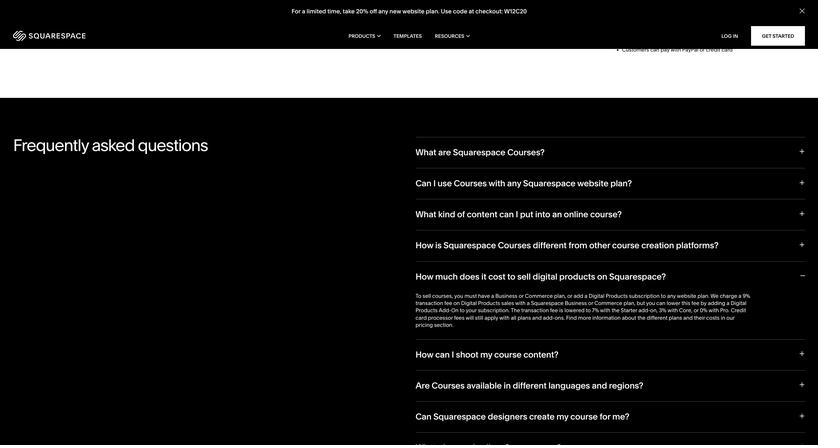 Task type: describe. For each thing, give the bounding box(es) containing it.
will
[[466, 315, 474, 321]]

online
[[564, 209, 588, 220]]

can inside dropdown button
[[499, 209, 514, 220]]

limited
[[307, 8, 326, 15]]

0 horizontal spatial you
[[454, 293, 463, 299]]

any inside to sell courses, you must have a business or commerce plan, or add a digital products subscription to any website plan. we charge a 9% transaction fee on digital products sales with a squarespace business or commerce plan, but you can lower this fee by adding a digital products add-on to your subscription. the transaction fee is lowered to 7% with the starter add-on, 3% with core, or 0% with pro. credit card processor fees will still apply with all plans and add-ons. find more information about the different plans and their costs in our pricing section .
[[667, 293, 676, 299]]

sell inside to sell courses, you must have a business or commerce plan, or add a digital products subscription to any website plan. we charge a 9% transaction fee on digital products sales with a squarespace business or commerce plan, but you can lower this fee by adding a digital products add-on to your subscription. the transaction fee is lowered to 7% with the starter add-on, 3% with core, or 0% with pro. credit card processor fees will still apply with all plans and add-ons. find more information about the different plans and their costs in our pricing section .
[[423, 293, 431, 299]]

use
[[438, 178, 452, 189]]

1 horizontal spatial fee
[[550, 308, 558, 314]]

to left '7%'
[[586, 308, 591, 314]]

can i use courses with any squarespace website plan? button
[[416, 168, 805, 199]]

from
[[569, 241, 587, 251]]

content?
[[524, 350, 559, 360]]

information
[[593, 315, 621, 321]]

i inside 'dropdown button'
[[452, 350, 454, 360]]

what for what kind of content can i put into an online course?
[[416, 209, 436, 220]]

costs
[[706, 315, 720, 321]]

must
[[465, 293, 477, 299]]

with inside 'can i use courses with any squarespace website plan?' dropdown button
[[489, 178, 505, 189]]

0%
[[700, 308, 708, 314]]

2 horizontal spatial digital
[[731, 300, 747, 307]]

customers can pay with paypal or credit card
[[622, 47, 733, 53]]

0 horizontal spatial digital
[[461, 300, 477, 307]]

started
[[773, 33, 794, 39]]

w12c20
[[504, 8, 527, 15]]

to inside dropdown button
[[507, 272, 515, 282]]

paypal
[[682, 47, 699, 53]]

languages
[[549, 381, 590, 391]]

take
[[343, 8, 355, 15]]

to right on
[[460, 308, 465, 314]]

1 vertical spatial customer
[[433, 34, 456, 40]]

website inside to sell courses, you must have a business or commerce plan, or add a digital products subscription to any website plan. we charge a 9% transaction fee on digital products sales with a squarespace business or commerce plan, but you can lower this fee by adding a digital products add-on to your subscription. the transaction fee is lowered to 7% with the starter add-on, 3% with core, or 0% with pro. credit card processor fees will still apply with all plans and add-ons. find more information about the different plans and their costs in our pricing section .
[[677, 293, 696, 299]]

a right sales
[[527, 300, 530, 307]]

0 vertical spatial commerce
[[525, 293, 553, 299]]

questions
[[138, 135, 208, 155]]

on inside to sell courses, you must have a business or commerce plan, or add a digital products subscription to any website plan. we charge a 9% transaction fee on digital products sales with a squarespace business or commerce plan, but you can lower this fee by adding a digital products add-on to your subscription. the transaction fee is lowered to 7% with the starter add-on, 3% with core, or 0% with pro. credit card processor fees will still apply with all plans and add-ons. find more information about the different plans and their costs in our pricing section .
[[454, 300, 460, 307]]

how much does it cost to sell digital products on squarespace? button
[[416, 261, 805, 293]]

products up starter
[[606, 293, 628, 299]]

a right have
[[491, 293, 494, 299]]

for a limited time, take 20% off any new website plan. use code at checkout: w12c20
[[291, 8, 527, 15]]

all
[[511, 315, 516, 321]]

any inside dropdown button
[[507, 178, 521, 189]]

products
[[559, 272, 595, 282]]

much
[[435, 272, 458, 282]]

squarespace logo link
[[13, 31, 171, 41]]

course for for
[[571, 412, 598, 422]]

asked
[[92, 135, 135, 155]]

what for what are squarespace courses?
[[416, 147, 436, 158]]

1 horizontal spatial business
[[565, 300, 587, 307]]

and down core,
[[683, 315, 693, 321]]

1 horizontal spatial transaction
[[521, 308, 549, 314]]

are courses available in different languages and regions?
[[416, 381, 643, 391]]

2 horizontal spatial i
[[516, 209, 518, 220]]

the
[[511, 308, 520, 314]]

for
[[600, 412, 611, 422]]

0 horizontal spatial any
[[378, 8, 388, 15]]

credit
[[731, 308, 746, 314]]

apply
[[485, 315, 498, 321]]

at
[[469, 8, 474, 15]]

available
[[467, 381, 502, 391]]

log             in
[[722, 33, 738, 39]]

can inside to sell courses, you must have a business or commerce plan, or add a digital products subscription to any website plan. we charge a 9% transaction fee on digital products sales with a squarespace business or commerce plan, but you can lower this fee by adding a digital products add-on to your subscription. the transaction fee is lowered to 7% with the starter add-on, 3% with core, or 0% with pro. credit card processor fees will still apply with all plans and add-ons. find more information about the different plans and their costs in our pricing section .
[[656, 300, 666, 307]]

does
[[460, 272, 480, 282]]

resources button
[[435, 23, 470, 49]]

log             in link
[[722, 33, 738, 39]]

0 horizontal spatial business
[[495, 293, 518, 299]]

add
[[574, 293, 583, 299]]

website inside dropdown button
[[577, 178, 609, 189]]

starter
[[621, 308, 637, 314]]

put
[[520, 209, 533, 220]]

are
[[438, 147, 451, 158]]

how for how is squarespace courses different from other course creation platforms?
[[416, 241, 433, 251]]

pricing section link
[[416, 322, 452, 329]]

adding
[[708, 300, 725, 307]]

insights
[[480, 9, 499, 15]]

sales
[[502, 300, 514, 307]]

add-
[[439, 308, 451, 314]]

lower
[[667, 300, 680, 307]]

about
[[622, 315, 636, 321]]

courses?
[[507, 147, 545, 158]]

fees
[[454, 315, 465, 321]]

products button
[[349, 23, 381, 49]]

a right for
[[302, 8, 305, 15]]

or left 0%
[[694, 308, 699, 314]]

courses for with
[[454, 178, 487, 189]]

how can i shoot my course content?
[[416, 350, 559, 360]]

1 horizontal spatial you
[[646, 300, 655, 307]]

what are squarespace courses?
[[416, 147, 545, 158]]

support
[[458, 34, 477, 40]]

and right "analytics"
[[445, 9, 454, 15]]

squarespace logo image
[[13, 31, 86, 41]]

ons.
[[555, 315, 565, 321]]

analytics
[[421, 9, 443, 15]]

can squarespace designers create my course for me?
[[416, 412, 629, 422]]

cost
[[488, 272, 506, 282]]

into
[[535, 209, 550, 220]]

still
[[475, 315, 483, 321]]

0 vertical spatial plan,
[[554, 293, 566, 299]]

customers
[[622, 47, 649, 53]]

new
[[389, 8, 401, 15]]

1 horizontal spatial add-
[[639, 308, 650, 314]]

kind
[[438, 209, 455, 220]]

can for can squarespace designers create my course for me?
[[416, 412, 432, 422]]

have
[[478, 293, 490, 299]]

an
[[552, 209, 562, 220]]

get started link
[[751, 26, 805, 46]]

are courses available in different languages and regions? button
[[416, 371, 805, 402]]

platforms?
[[676, 241, 719, 251]]

find
[[566, 315, 577, 321]]

in
[[733, 33, 738, 39]]

more
[[578, 315, 591, 321]]

0 horizontal spatial add-
[[543, 315, 555, 321]]

pro.
[[720, 308, 730, 314]]

what are squarespace courses? button
[[416, 137, 805, 168]]

how is squarespace courses different from other course creation platforms? button
[[416, 230, 805, 261]]

courses for different
[[498, 241, 531, 251]]

2 horizontal spatial fee
[[692, 300, 700, 307]]

0 vertical spatial customer
[[455, 9, 479, 15]]

core,
[[679, 308, 693, 314]]

pay
[[661, 47, 670, 53]]

different for other
[[533, 241, 567, 251]]

regions?
[[609, 381, 643, 391]]



Task type: vqa. For each thing, say whether or not it's contained in the screenshot.
Oranssi image
no



Task type: locate. For each thing, give the bounding box(es) containing it.
digital down must
[[461, 300, 477, 307]]

of
[[457, 209, 465, 220]]

1 vertical spatial sell
[[423, 293, 431, 299]]

products up pricing
[[416, 308, 438, 314]]

1 vertical spatial plan,
[[624, 300, 636, 307]]

how can i shoot my course content? button
[[416, 340, 805, 371]]

on up on
[[454, 300, 460, 307]]

digital up credit
[[731, 300, 747, 307]]

2 how from the top
[[416, 272, 433, 282]]

a right the add
[[585, 293, 588, 299]]

1 vertical spatial is
[[559, 308, 563, 314]]

can for can i use courses with any squarespace website plan?
[[416, 178, 432, 189]]

and inside dropdown button
[[592, 381, 607, 391]]

how for how much does it cost to sell digital products on squarespace?
[[416, 272, 433, 282]]

digital up '7%'
[[589, 293, 605, 299]]

0 horizontal spatial is
[[435, 241, 442, 251]]

on inside how much does it cost to sell digital products on squarespace? dropdown button
[[597, 272, 607, 282]]

1 horizontal spatial in
[[721, 315, 725, 321]]

or up the
[[519, 293, 524, 299]]

0 vertical spatial i
[[433, 178, 436, 189]]

1 horizontal spatial plan.
[[698, 293, 710, 299]]

7%
[[592, 308, 599, 314]]

on right "products"
[[597, 272, 607, 282]]

0 vertical spatial on
[[597, 272, 607, 282]]

i left use
[[433, 178, 436, 189]]

customer
[[455, 9, 479, 15], [433, 34, 456, 40]]

course for content?
[[494, 350, 522, 360]]

1 vertical spatial transaction
[[521, 308, 549, 314]]

digital
[[589, 293, 605, 299], [461, 300, 477, 307], [731, 300, 747, 307]]

0 vertical spatial transaction
[[416, 300, 443, 307]]

on,
[[650, 308, 658, 314]]

1 vertical spatial what
[[416, 209, 436, 220]]

plan. left the use
[[426, 8, 439, 15]]

or left the add
[[567, 293, 572, 299]]

1 horizontal spatial i
[[452, 350, 454, 360]]

1 horizontal spatial commerce
[[595, 300, 622, 307]]

website up this
[[677, 293, 696, 299]]

1 vertical spatial course
[[494, 350, 522, 360]]

pricing
[[416, 322, 433, 329]]

add- left find
[[543, 315, 555, 321]]

it
[[481, 272, 486, 282]]

their
[[694, 315, 705, 321]]

any right off
[[378, 8, 388, 15]]

is inside to sell courses, you must have a business or commerce plan, or add a digital products subscription to any website plan. we charge a 9% transaction fee on digital products sales with a squarespace business or commerce plan, but you can lower this fee by adding a digital products add-on to your subscription. the transaction fee is lowered to 7% with the starter add-on, 3% with core, or 0% with pro. credit card processor fees will still apply with all plans and add-ons. find more information about the different plans and their costs in our pricing section .
[[559, 308, 563, 314]]

can i use courses with any squarespace website plan?
[[416, 178, 632, 189]]

0 vertical spatial can
[[416, 178, 432, 189]]

0 horizontal spatial commerce
[[525, 293, 553, 299]]

0 horizontal spatial sell
[[423, 293, 431, 299]]

transaction down to
[[416, 300, 443, 307]]

0 horizontal spatial card
[[416, 315, 427, 321]]

my right create
[[557, 412, 569, 422]]

1 vertical spatial you
[[646, 300, 655, 307]]

1 horizontal spatial course
[[571, 412, 598, 422]]

2 horizontal spatial website
[[677, 293, 696, 299]]

customer right 24/7
[[433, 34, 456, 40]]

1 horizontal spatial website
[[577, 178, 609, 189]]

squarespace?
[[609, 272, 666, 282]]

get
[[762, 33, 772, 39]]

courses right are
[[432, 381, 465, 391]]

24/7 customer support
[[421, 34, 477, 40]]

0 horizontal spatial transaction
[[416, 300, 443, 307]]

commerce up information
[[595, 300, 622, 307]]

2 what from the top
[[416, 209, 436, 220]]

0 horizontal spatial in
[[504, 381, 511, 391]]

we
[[711, 293, 719, 299]]

1 horizontal spatial my
[[557, 412, 569, 422]]

my
[[480, 350, 492, 360], [557, 412, 569, 422]]

1 horizontal spatial digital
[[589, 293, 605, 299]]

1 vertical spatial my
[[557, 412, 569, 422]]

can down are
[[416, 412, 432, 422]]

course
[[612, 241, 640, 251], [494, 350, 522, 360], [571, 412, 598, 422]]

0 horizontal spatial the
[[612, 308, 620, 314]]

plan, left the add
[[554, 293, 566, 299]]

0 horizontal spatial fee
[[445, 300, 452, 307]]

sell left the digital
[[517, 272, 531, 282]]

different up can squarespace designers create my course for me?
[[513, 381, 547, 391]]

plans right all
[[518, 315, 531, 321]]

to
[[416, 293, 421, 299]]

but
[[637, 300, 645, 307]]

a left 9%
[[739, 293, 742, 299]]

to right the cost on the bottom of the page
[[507, 272, 515, 282]]

commerce down how much does it cost to sell digital products on squarespace?
[[525, 293, 553, 299]]

1 vertical spatial any
[[507, 178, 521, 189]]

0 vertical spatial sell
[[517, 272, 531, 282]]

plan. inside to sell courses, you must have a business or commerce plan, or add a digital products subscription to any website plan. we charge a 9% transaction fee on digital products sales with a squarespace business or commerce plan, but you can lower this fee by adding a digital products add-on to your subscription. the transaction fee is lowered to 7% with the starter add-on, 3% with core, or 0% with pro. credit card processor fees will still apply with all plans and add-ons. find more information about the different plans and their costs in our pricing section .
[[698, 293, 710, 299]]

my for create
[[557, 412, 569, 422]]

in inside dropdown button
[[504, 381, 511, 391]]

templates
[[394, 33, 422, 39]]

business up lowered
[[565, 300, 587, 307]]

analytics and customer insights
[[421, 9, 499, 15]]

digital
[[533, 272, 557, 282]]

1 horizontal spatial plan,
[[624, 300, 636, 307]]

fee up add- in the bottom of the page
[[445, 300, 452, 307]]

0 horizontal spatial course
[[494, 350, 522, 360]]

courses inside dropdown button
[[432, 381, 465, 391]]

different for and
[[513, 381, 547, 391]]

any up lower
[[667, 293, 676, 299]]

0 horizontal spatial on
[[454, 300, 460, 307]]

20%
[[356, 8, 368, 15]]

create
[[529, 412, 555, 422]]

courses down what kind of content can i put into an online course?
[[498, 241, 531, 251]]

0 horizontal spatial plan.
[[426, 8, 439, 15]]

1 horizontal spatial the
[[638, 315, 646, 321]]

fee left by
[[692, 300, 700, 307]]

different inside dropdown button
[[513, 381, 547, 391]]

by
[[701, 300, 707, 307]]

add- down 'but'
[[639, 308, 650, 314]]

time,
[[327, 8, 341, 15]]

courses,
[[432, 293, 453, 299]]

0 horizontal spatial my
[[480, 350, 492, 360]]

add-
[[639, 308, 650, 314], [543, 315, 555, 321]]

with
[[671, 47, 681, 53], [489, 178, 505, 189], [515, 300, 526, 307], [600, 308, 611, 314], [668, 308, 678, 314], [709, 308, 719, 314], [499, 315, 510, 321]]

1 vertical spatial how
[[416, 272, 433, 282]]

on
[[451, 308, 459, 314]]

3%
[[659, 308, 667, 314]]

0 vertical spatial different
[[533, 241, 567, 251]]

0 vertical spatial is
[[435, 241, 442, 251]]

fee up ons. on the bottom
[[550, 308, 558, 314]]

sell right to
[[423, 293, 431, 299]]

1 horizontal spatial sell
[[517, 272, 531, 282]]

2 vertical spatial different
[[513, 381, 547, 391]]

2 vertical spatial website
[[677, 293, 696, 299]]

0 vertical spatial website
[[402, 8, 424, 15]]

can up 3%
[[656, 300, 666, 307]]

creation
[[641, 241, 674, 251]]

1 vertical spatial on
[[454, 300, 460, 307]]

plan,
[[554, 293, 566, 299], [624, 300, 636, 307]]

plan, up starter
[[624, 300, 636, 307]]

0 vertical spatial plan.
[[426, 8, 439, 15]]

0 vertical spatial my
[[480, 350, 492, 360]]

2 vertical spatial course
[[571, 412, 598, 422]]

2 vertical spatial courses
[[432, 381, 465, 391]]

plan. up by
[[698, 293, 710, 299]]

business up sales
[[495, 293, 518, 299]]

1 can from the top
[[416, 178, 432, 189]]

subscription.
[[478, 308, 510, 314]]

is up much
[[435, 241, 442, 251]]

content
[[467, 209, 498, 220]]

1 horizontal spatial is
[[559, 308, 563, 314]]

customer right the use
[[455, 9, 479, 15]]

0 vertical spatial any
[[378, 8, 388, 15]]

sell
[[517, 272, 531, 282], [423, 293, 431, 299]]

different
[[533, 241, 567, 251], [647, 315, 668, 321], [513, 381, 547, 391]]

i left shoot
[[452, 350, 454, 360]]

1 vertical spatial commerce
[[595, 300, 622, 307]]

plans down core,
[[669, 315, 682, 321]]

squarespace inside to sell courses, you must have a business or commerce plan, or add a digital products subscription to any website plan. we charge a 9% transaction fee on digital products sales with a squarespace business or commerce plan, but you can lower this fee by adding a digital products add-on to your subscription. the transaction fee is lowered to 7% with the starter add-on, 3% with core, or 0% with pro. credit card processor fees will still apply with all plans and add-ons. find more information about the different plans and their costs in our pricing section .
[[531, 300, 564, 307]]

0 vertical spatial business
[[495, 293, 518, 299]]

is up ons. on the bottom
[[559, 308, 563, 314]]

1 horizontal spatial plans
[[669, 315, 682, 321]]

website left the plan? at top right
[[577, 178, 609, 189]]

what left the are at top right
[[416, 147, 436, 158]]

2 can from the top
[[416, 412, 432, 422]]

3 how from the top
[[416, 350, 433, 360]]

log
[[722, 33, 732, 39]]

a down charge
[[727, 300, 730, 307]]

1 horizontal spatial card
[[722, 47, 733, 53]]

or left the credit
[[700, 47, 705, 53]]

plan.
[[426, 8, 439, 15], [698, 293, 710, 299]]

can squarespace designers create my course for me? button
[[416, 402, 805, 433]]

different inside to sell courses, you must have a business or commerce plan, or add a digital products subscription to any website plan. we charge a 9% transaction fee on digital products sales with a squarespace business or commerce plan, but you can lower this fee by adding a digital products add-on to your subscription. the transaction fee is lowered to 7% with the starter add-on, 3% with core, or 0% with pro. credit card processor fees will still apply with all plans and add-ons. find more information about the different plans and their costs in our pricing section .
[[647, 315, 668, 321]]

1 what from the top
[[416, 147, 436, 158]]

what kind of content can i put into an online course?
[[416, 209, 622, 220]]

to up 3%
[[661, 293, 666, 299]]

1 vertical spatial courses
[[498, 241, 531, 251]]

1 vertical spatial in
[[504, 381, 511, 391]]

0 vertical spatial the
[[612, 308, 620, 314]]

24/7
[[421, 34, 432, 40]]

.
[[452, 322, 454, 329]]

2 vertical spatial i
[[452, 350, 454, 360]]

0 vertical spatial how
[[416, 241, 433, 251]]

can left shoot
[[435, 350, 450, 360]]

you up "on,"
[[646, 300, 655, 307]]

how for how can i shoot my course content?
[[416, 350, 433, 360]]

is
[[435, 241, 442, 251], [559, 308, 563, 314]]

plan?
[[611, 178, 632, 189]]

in inside to sell courses, you must have a business or commerce plan, or add a digital products subscription to any website plan. we charge a 9% transaction fee on digital products sales with a squarespace business or commerce plan, but you can lower this fee by adding a digital products add-on to your subscription. the transaction fee is lowered to 7% with the starter add-on, 3% with core, or 0% with pro. credit card processor fees will still apply with all plans and add-ons. find more information about the different plans and their costs in our pricing section .
[[721, 315, 725, 321]]

1 how from the top
[[416, 241, 433, 251]]

can inside 'dropdown button'
[[435, 350, 450, 360]]

in right available
[[504, 381, 511, 391]]

card inside to sell courses, you must have a business or commerce plan, or add a digital products subscription to any website plan. we charge a 9% transaction fee on digital products sales with a squarespace business or commerce plan, but you can lower this fee by adding a digital products add-on to your subscription. the transaction fee is lowered to 7% with the starter add-on, 3% with core, or 0% with pro. credit card processor fees will still apply with all plans and add-ons. find more information about the different plans and their costs in our pricing section .
[[416, 315, 427, 321]]

my right shoot
[[480, 350, 492, 360]]

2 plans from the left
[[669, 315, 682, 321]]

to
[[507, 272, 515, 282], [661, 293, 666, 299], [460, 308, 465, 314], [586, 308, 591, 314]]

2 horizontal spatial any
[[667, 293, 676, 299]]

2 vertical spatial any
[[667, 293, 676, 299]]

is inside dropdown button
[[435, 241, 442, 251]]

commerce
[[525, 293, 553, 299], [595, 300, 622, 307]]

off
[[370, 8, 377, 15]]

card up pricing
[[416, 315, 427, 321]]

2 horizontal spatial course
[[612, 241, 640, 251]]

frequently asked questions
[[13, 135, 208, 155]]

1 horizontal spatial any
[[507, 178, 521, 189]]

can left use
[[416, 178, 432, 189]]

1 vertical spatial plan.
[[698, 293, 710, 299]]

1 horizontal spatial on
[[597, 272, 607, 282]]

1 plans from the left
[[518, 315, 531, 321]]

for
[[291, 8, 300, 15]]

squarespace
[[453, 147, 506, 158], [523, 178, 576, 189], [444, 241, 496, 251], [531, 300, 564, 307], [433, 412, 486, 422]]

how much does it cost to sell digital products on squarespace?
[[416, 272, 666, 282]]

in left our
[[721, 315, 725, 321]]

the right about
[[638, 315, 646, 321]]

our
[[727, 315, 735, 321]]

0 vertical spatial you
[[454, 293, 463, 299]]

1 vertical spatial business
[[565, 300, 587, 307]]

checkout:
[[475, 8, 503, 15]]

sell inside dropdown button
[[517, 272, 531, 282]]

can left pay
[[650, 47, 660, 53]]

what left kind
[[416, 209, 436, 220]]

frequently
[[13, 135, 89, 155]]

different left the from
[[533, 241, 567, 251]]

designers
[[488, 412, 527, 422]]

you
[[454, 293, 463, 299], [646, 300, 655, 307]]

to sell courses, you must have a business or commerce plan, or add a digital products subscription to any website plan. we charge a 9% transaction fee on digital products sales with a squarespace business or commerce plan, but you can lower this fee by adding a digital products add-on to your subscription. the transaction fee is lowered to 7% with the starter add-on, 3% with core, or 0% with pro. credit card processor fees will still apply with all plans and add-ons. find more information about the different plans and their costs in our pricing section .
[[416, 293, 750, 329]]

products down 20%
[[349, 33, 375, 39]]

courses right use
[[454, 178, 487, 189]]

any up what kind of content can i put into an online course?
[[507, 178, 521, 189]]

i left put
[[516, 209, 518, 220]]

2 vertical spatial how
[[416, 350, 433, 360]]

1 vertical spatial the
[[638, 315, 646, 321]]

card down log
[[722, 47, 733, 53]]

or up '7%'
[[588, 300, 593, 307]]

0 vertical spatial course
[[612, 241, 640, 251]]

can left put
[[499, 209, 514, 220]]

transaction
[[416, 300, 443, 307], [521, 308, 549, 314]]

products up subscription.
[[478, 300, 500, 307]]

this
[[682, 300, 690, 307]]

lowered
[[565, 308, 585, 314]]

other
[[589, 241, 610, 251]]

0 vertical spatial card
[[722, 47, 733, 53]]

course inside 'dropdown button'
[[494, 350, 522, 360]]

and left ons. on the bottom
[[532, 315, 542, 321]]

different inside dropdown button
[[533, 241, 567, 251]]

0 horizontal spatial i
[[433, 178, 436, 189]]

fee
[[445, 300, 452, 307], [692, 300, 700, 307], [550, 308, 558, 314]]

how inside 'dropdown button'
[[416, 350, 433, 360]]

9%
[[743, 293, 750, 299]]

1 vertical spatial add-
[[543, 315, 555, 321]]

different down "on,"
[[647, 315, 668, 321]]

products inside button
[[349, 33, 375, 39]]

1 vertical spatial card
[[416, 315, 427, 321]]

section
[[434, 322, 452, 329]]

and left 'regions?'
[[592, 381, 607, 391]]

use
[[441, 8, 452, 15]]

1 vertical spatial website
[[577, 178, 609, 189]]

1 vertical spatial can
[[416, 412, 432, 422]]

me?
[[612, 412, 629, 422]]

course?
[[590, 209, 622, 220]]

website right new
[[402, 8, 424, 15]]

my inside dropdown button
[[557, 412, 569, 422]]

processor
[[428, 315, 453, 321]]

charge
[[720, 293, 737, 299]]

products
[[349, 33, 375, 39], [606, 293, 628, 299], [478, 300, 500, 307], [416, 308, 438, 314]]

my for shoot
[[480, 350, 492, 360]]

the up information
[[612, 308, 620, 314]]

on
[[597, 272, 607, 282], [454, 300, 460, 307]]

0 horizontal spatial website
[[402, 8, 424, 15]]

transaction right the
[[521, 308, 549, 314]]

0 horizontal spatial plan,
[[554, 293, 566, 299]]

you left must
[[454, 293, 463, 299]]

my inside 'dropdown button'
[[480, 350, 492, 360]]

1 vertical spatial different
[[647, 315, 668, 321]]

0 vertical spatial add-
[[639, 308, 650, 314]]

0 vertical spatial what
[[416, 147, 436, 158]]

resources
[[435, 33, 464, 39]]

1 vertical spatial i
[[516, 209, 518, 220]]

0 vertical spatial courses
[[454, 178, 487, 189]]



